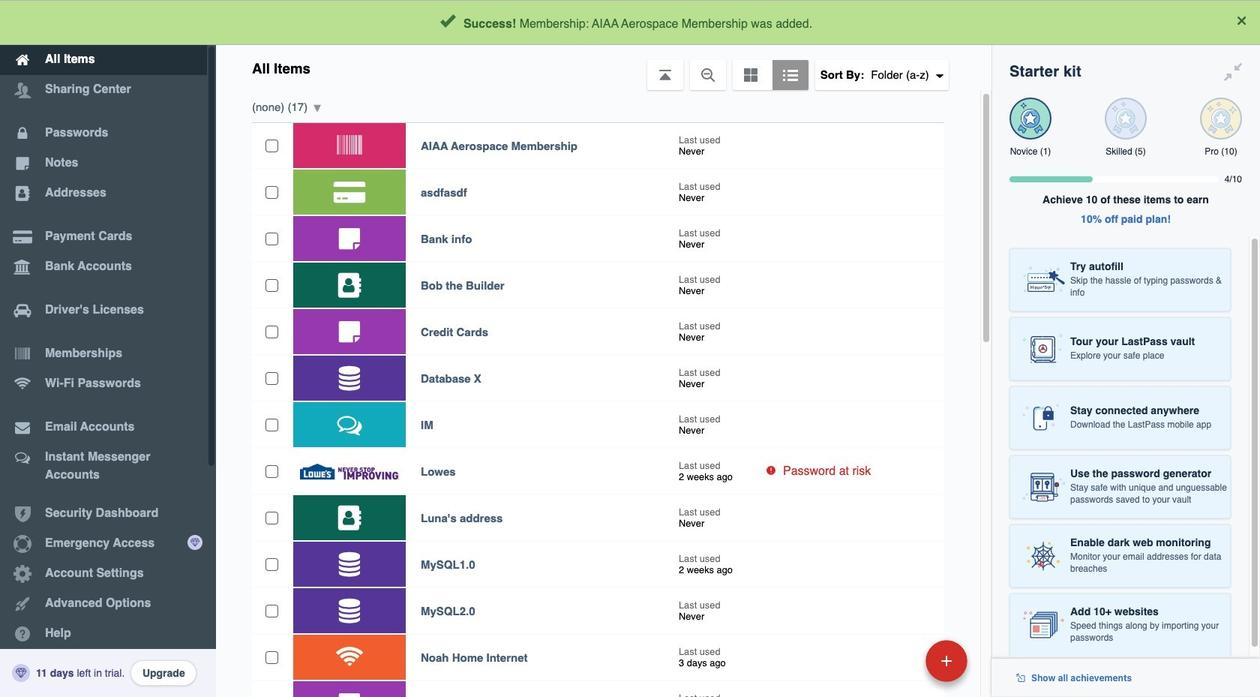 Task type: describe. For each thing, give the bounding box(es) containing it.
new item element
[[823, 639, 973, 682]]

vault options navigation
[[216, 45, 992, 90]]



Task type: vqa. For each thing, say whether or not it's contained in the screenshot.
Vault options navigation
yes



Task type: locate. For each thing, give the bounding box(es) containing it.
alert
[[0, 0, 1261, 45]]

main navigation navigation
[[0, 0, 216, 697]]

Search search field
[[356, 6, 955, 39]]

new item navigation
[[823, 636, 977, 697]]

search my vault text field
[[356, 6, 955, 39]]



